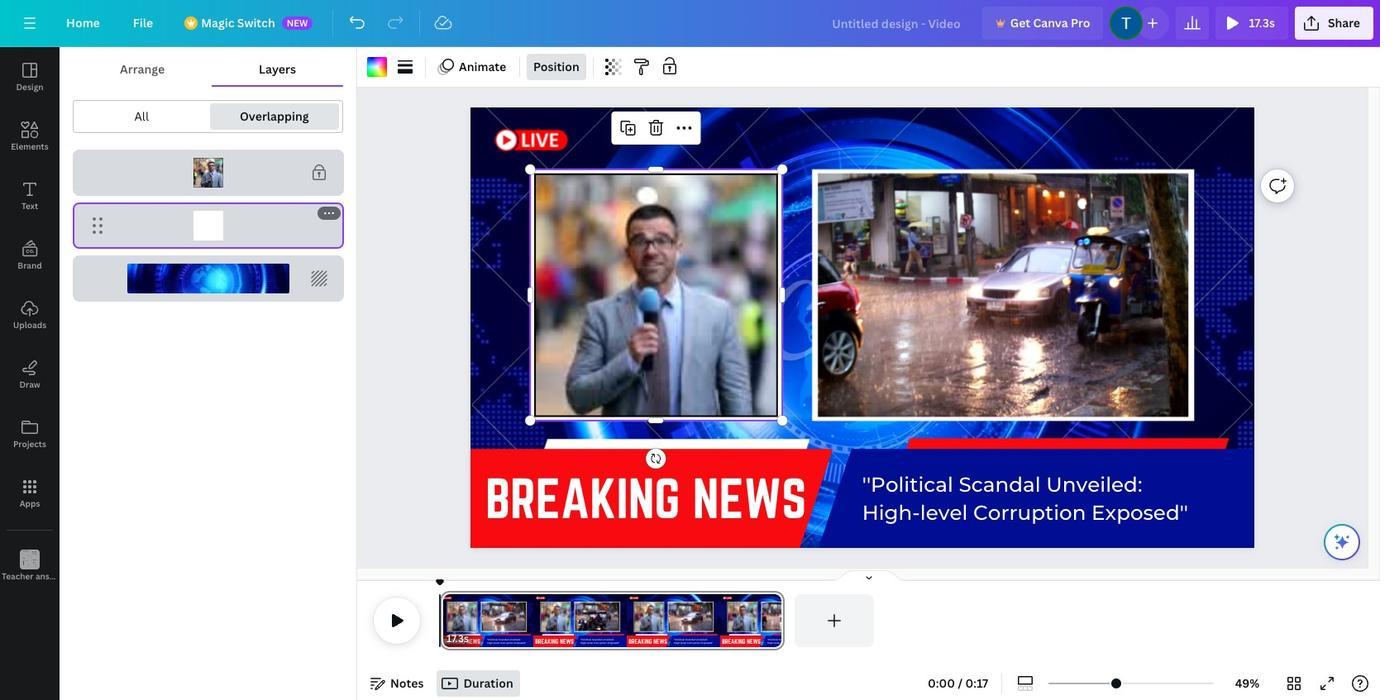 Task type: locate. For each thing, give the bounding box(es) containing it.
animate
[[459, 59, 506, 74]]

17.3s left share dropdown button
[[1249, 15, 1275, 31]]

arrange
[[120, 61, 165, 77]]

#ffffff image
[[367, 57, 387, 77]]

17.3s button left page title text box
[[447, 631, 469, 648]]

high-
[[863, 501, 921, 525]]

position
[[534, 59, 580, 74]]

home
[[66, 15, 100, 31]]

layers button
[[212, 54, 343, 85]]

All button
[[77, 103, 206, 130]]

1 horizontal spatial 17.3s
[[1249, 15, 1275, 31]]

1 vertical spatial 17.3s
[[447, 632, 469, 646]]

uploads
[[13, 319, 46, 331]]

arrange button
[[73, 54, 212, 85]]

0 horizontal spatial 17.3s
[[447, 632, 469, 646]]

canva assistant image
[[1332, 533, 1352, 552]]

17.3s button left share dropdown button
[[1216, 7, 1289, 40]]

unveiled:
[[1047, 472, 1143, 497]]

keys
[[66, 571, 84, 582]]

design button
[[0, 47, 60, 107]]

all
[[134, 108, 149, 124]]

0 vertical spatial 17.3s
[[1249, 15, 1275, 31]]

layers
[[259, 61, 296, 77]]

teacher answer keys
[[2, 571, 84, 582]]

1 horizontal spatial 17.3s button
[[1216, 7, 1289, 40]]

get canva pro button
[[982, 7, 1104, 40]]

0 vertical spatial 17.3s button
[[1216, 7, 1289, 40]]

''political
[[863, 472, 954, 497]]

hide pages image
[[829, 570, 909, 583]]

new
[[287, 17, 308, 29]]

trimming, start edge slider
[[440, 595, 455, 648]]

text
[[21, 200, 38, 212]]

apps
[[20, 498, 40, 509]]

;
[[29, 572, 31, 583]]

projects
[[13, 438, 46, 450]]

scandal
[[959, 472, 1041, 497]]

design
[[16, 81, 43, 93]]

answer
[[35, 571, 64, 582]]

share button
[[1295, 7, 1374, 40]]

1 vertical spatial 17.3s button
[[447, 631, 469, 648]]

main menu bar
[[0, 0, 1380, 47]]

elements button
[[0, 107, 60, 166]]

magic switch
[[201, 15, 275, 31]]

17.3s inside main menu bar
[[1249, 15, 1275, 31]]

17.3s left page title text box
[[447, 632, 469, 646]]

''political scandal unveiled: high-level corruption exposed''
[[863, 472, 1189, 525]]

17.3s button
[[1216, 7, 1289, 40], [447, 631, 469, 648]]

teacher
[[2, 571, 34, 582]]

draw button
[[0, 345, 60, 404]]

17.3s
[[1249, 15, 1275, 31], [447, 632, 469, 646]]

0 horizontal spatial 17.3s button
[[447, 631, 469, 648]]



Task type: describe. For each thing, give the bounding box(es) containing it.
49% button
[[1221, 671, 1275, 697]]

overlapping
[[240, 108, 309, 124]]

49%
[[1235, 676, 1260, 691]]

switch
[[237, 15, 275, 31]]

get canva pro
[[1010, 15, 1090, 31]]

notes button
[[364, 671, 430, 697]]

exposed''
[[1092, 501, 1189, 525]]

level
[[921, 501, 968, 525]]

0:00 / 0:17
[[928, 676, 988, 691]]

pro
[[1071, 15, 1090, 31]]

file button
[[120, 7, 166, 40]]

notes
[[390, 676, 424, 691]]

duration
[[464, 676, 513, 691]]

breaking news
[[486, 469, 807, 529]]

draw
[[19, 379, 40, 390]]

corruption
[[974, 501, 1087, 525]]

trimming, end edge slider
[[770, 595, 785, 648]]

animate button
[[433, 54, 513, 80]]

brand
[[18, 260, 42, 271]]

0:00
[[928, 676, 955, 691]]

duration button
[[437, 671, 520, 697]]

projects button
[[0, 404, 60, 464]]

17.3s button inside main menu bar
[[1216, 7, 1289, 40]]

get
[[1010, 15, 1031, 31]]

news
[[693, 469, 807, 529]]

side panel tab list
[[0, 47, 84, 596]]

uploads button
[[0, 285, 60, 345]]

text button
[[0, 166, 60, 226]]

0:17
[[966, 676, 988, 691]]

Overlapping button
[[210, 103, 339, 130]]

apps button
[[0, 464, 60, 524]]

brand button
[[0, 226, 60, 285]]

file
[[133, 15, 153, 31]]

/
[[958, 676, 963, 691]]

position button
[[527, 54, 586, 80]]

home link
[[53, 7, 113, 40]]

magic
[[201, 15, 234, 31]]

breaking
[[486, 469, 681, 529]]

canva
[[1033, 15, 1068, 31]]

elements
[[11, 141, 49, 152]]

share
[[1328, 15, 1361, 31]]

Design title text field
[[819, 7, 976, 40]]

Page title text field
[[476, 631, 483, 648]]



Task type: vqa. For each thing, say whether or not it's contained in the screenshot.
Teacher answer keys
yes



